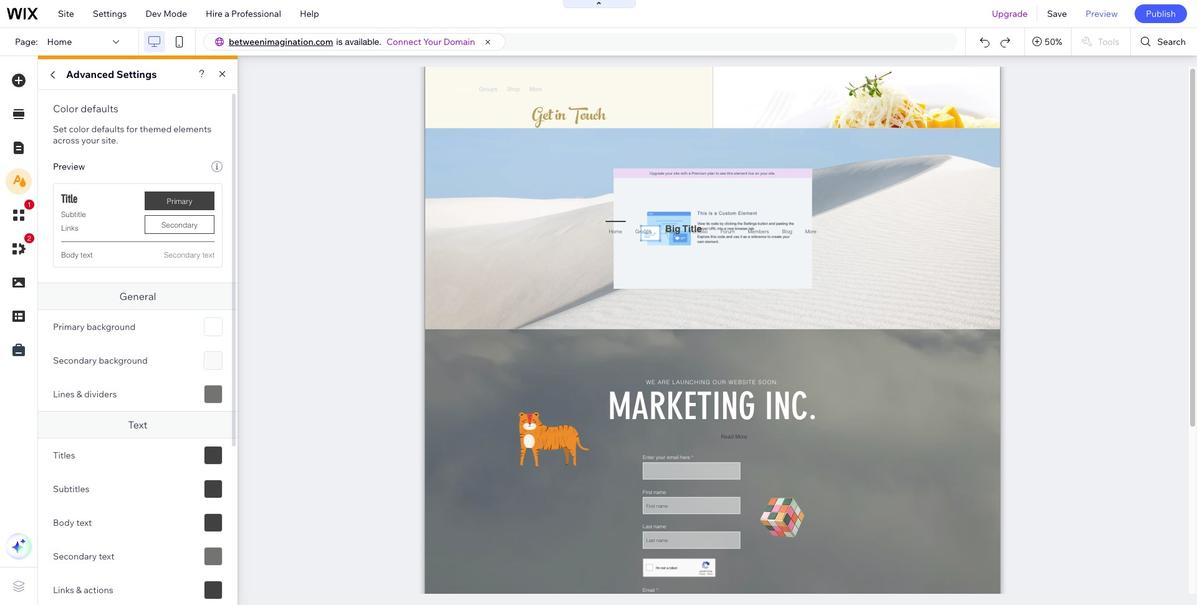 Task type: vqa. For each thing, say whether or not it's contained in the screenshot.
Body
yes



Task type: locate. For each thing, give the bounding box(es) containing it.
site.
[[102, 135, 118, 146]]

primary up secondary background
[[53, 321, 85, 332]]

body text down subtitle
[[61, 250, 93, 260]]

1 & from the top
[[77, 389, 82, 400]]

defaults inside set color defaults for themed elements across your site.
[[91, 124, 124, 135]]

secondary inside button
[[161, 220, 198, 229]]

preview
[[1086, 8, 1118, 19], [53, 161, 85, 172]]

hire
[[206, 8, 223, 19]]

body down subtitle
[[61, 250, 79, 260]]

secondary text up links & actions
[[53, 551, 114, 562]]

0 vertical spatial body
[[61, 250, 79, 260]]

1 horizontal spatial preview
[[1086, 8, 1118, 19]]

secondary down primary button at left top
[[161, 220, 198, 229]]

text
[[81, 250, 93, 260], [203, 250, 215, 260], [76, 517, 92, 528], [99, 551, 114, 562]]

& for lines
[[77, 389, 82, 400]]

links down subtitle
[[61, 223, 79, 233]]

lines & dividers
[[53, 389, 117, 400]]

color defaults
[[53, 102, 118, 115]]

0 vertical spatial links
[[61, 223, 79, 233]]

domain
[[444, 36, 475, 47]]

defaults up color
[[81, 102, 118, 115]]

1 vertical spatial defaults
[[91, 124, 124, 135]]

1 vertical spatial settings
[[117, 68, 157, 80]]

secondary text down secondary button
[[164, 250, 215, 260]]

dividers
[[84, 389, 117, 400]]

0 horizontal spatial preview
[[53, 161, 85, 172]]

defaults left for
[[91, 124, 124, 135]]

0 vertical spatial preview
[[1086, 8, 1118, 19]]

links inside title subtitle links
[[61, 223, 79, 233]]

1 horizontal spatial secondary text
[[164, 250, 215, 260]]

&
[[77, 389, 82, 400], [76, 585, 82, 596]]

settings left dev
[[93, 8, 127, 19]]

your
[[81, 135, 100, 146]]

text down subtitle
[[81, 250, 93, 260]]

& left actions
[[76, 585, 82, 596]]

1 horizontal spatial primary
[[167, 196, 192, 206]]

0 vertical spatial &
[[77, 389, 82, 400]]

body
[[61, 250, 79, 260], [53, 517, 74, 528]]

2 button
[[6, 233, 34, 262]]

background for secondary background
[[99, 355, 148, 366]]

secondary text
[[164, 250, 215, 260], [53, 551, 114, 562]]

body text down subtitles
[[53, 517, 92, 528]]

elements
[[174, 124, 212, 135]]

1 vertical spatial primary
[[53, 321, 85, 332]]

links left actions
[[53, 585, 74, 596]]

0 horizontal spatial secondary text
[[53, 551, 114, 562]]

0 vertical spatial defaults
[[81, 102, 118, 115]]

background for primary background
[[87, 321, 136, 332]]

0 vertical spatial primary
[[167, 196, 192, 206]]

preview up tools button
[[1086, 8, 1118, 19]]

available.
[[345, 37, 382, 47]]

settings right the advanced
[[117, 68, 157, 80]]

help
[[300, 8, 319, 19]]

connect
[[387, 36, 422, 47]]

1 vertical spatial body text
[[53, 517, 92, 528]]

50% button
[[1025, 28, 1072, 56]]

links
[[61, 223, 79, 233], [53, 585, 74, 596]]

1 vertical spatial &
[[76, 585, 82, 596]]

1 vertical spatial background
[[99, 355, 148, 366]]

subtitle
[[61, 210, 86, 219]]

1 vertical spatial preview
[[53, 161, 85, 172]]

1 button
[[6, 200, 34, 228]]

body down subtitles
[[53, 517, 74, 528]]

primary for primary
[[167, 196, 192, 206]]

secondary
[[161, 220, 198, 229], [164, 250, 200, 260], [53, 355, 97, 366], [53, 551, 97, 562]]

across
[[53, 135, 79, 146]]

dev mode
[[146, 8, 187, 19]]

defaults
[[81, 102, 118, 115], [91, 124, 124, 135]]

professional
[[231, 8, 281, 19]]

primary for primary background
[[53, 321, 85, 332]]

background up secondary background
[[87, 321, 136, 332]]

settings
[[93, 8, 127, 19], [117, 68, 157, 80]]

& for links
[[76, 585, 82, 596]]

1 vertical spatial links
[[53, 585, 74, 596]]

primary background
[[53, 321, 136, 332]]

& right lines
[[77, 389, 82, 400]]

primary up secondary button
[[167, 196, 192, 206]]

publish button
[[1135, 4, 1188, 23]]

secondary background
[[53, 355, 148, 366]]

color
[[53, 102, 78, 115]]

background up dividers
[[99, 355, 148, 366]]

2 & from the top
[[76, 585, 82, 596]]

body text
[[61, 250, 93, 260], [53, 517, 92, 528]]

0 horizontal spatial primary
[[53, 321, 85, 332]]

site
[[58, 8, 74, 19]]

text down subtitles
[[76, 517, 92, 528]]

background
[[87, 321, 136, 332], [99, 355, 148, 366]]

preview down across
[[53, 161, 85, 172]]

is
[[336, 37, 343, 47]]

0 vertical spatial background
[[87, 321, 136, 332]]

primary inside button
[[167, 196, 192, 206]]

primary
[[167, 196, 192, 206], [53, 321, 85, 332]]

titles
[[53, 450, 75, 461]]



Task type: describe. For each thing, give the bounding box(es) containing it.
0 vertical spatial settings
[[93, 8, 127, 19]]

2
[[27, 235, 31, 242]]

search button
[[1132, 28, 1198, 56]]

save
[[1048, 8, 1068, 19]]

themed
[[140, 124, 172, 135]]

dev
[[146, 8, 162, 19]]

your
[[424, 36, 442, 47]]

secondary button
[[145, 215, 215, 234]]

title
[[61, 192, 78, 206]]

publish
[[1147, 8, 1177, 19]]

preview button
[[1077, 0, 1128, 27]]

general
[[119, 290, 156, 303]]

advanced settings
[[66, 68, 157, 80]]

text down secondary button
[[203, 250, 215, 260]]

a
[[225, 8, 230, 19]]

save button
[[1038, 0, 1077, 27]]

search
[[1158, 36, 1187, 47]]

lines
[[53, 389, 75, 400]]

links & actions
[[53, 585, 113, 596]]

color
[[69, 124, 89, 135]]

mode
[[164, 8, 187, 19]]

0 vertical spatial secondary text
[[164, 250, 215, 260]]

set
[[53, 124, 67, 135]]

secondary down secondary button
[[164, 250, 200, 260]]

set color defaults for themed elements across your site.
[[53, 124, 212, 146]]

text
[[128, 419, 148, 431]]

0 vertical spatial body text
[[61, 250, 93, 260]]

advanced
[[66, 68, 114, 80]]

primary button
[[145, 192, 215, 210]]

hire a professional
[[206, 8, 281, 19]]

secondary up lines & dividers
[[53, 355, 97, 366]]

preview inside the preview button
[[1086, 8, 1118, 19]]

1 vertical spatial body
[[53, 517, 74, 528]]

home
[[47, 36, 72, 47]]

secondary up links & actions
[[53, 551, 97, 562]]

actions
[[84, 585, 113, 596]]

1
[[27, 201, 31, 208]]

for
[[126, 124, 138, 135]]

tools
[[1098, 36, 1120, 47]]

title subtitle links
[[61, 192, 86, 233]]

1 vertical spatial secondary text
[[53, 551, 114, 562]]

tools button
[[1072, 28, 1131, 56]]

betweenimagination.com
[[229, 36, 333, 47]]

upgrade
[[992, 8, 1028, 19]]

text up actions
[[99, 551, 114, 562]]

is available. connect your domain
[[336, 36, 475, 47]]

subtitles
[[53, 483, 89, 495]]

50%
[[1045, 36, 1063, 47]]



